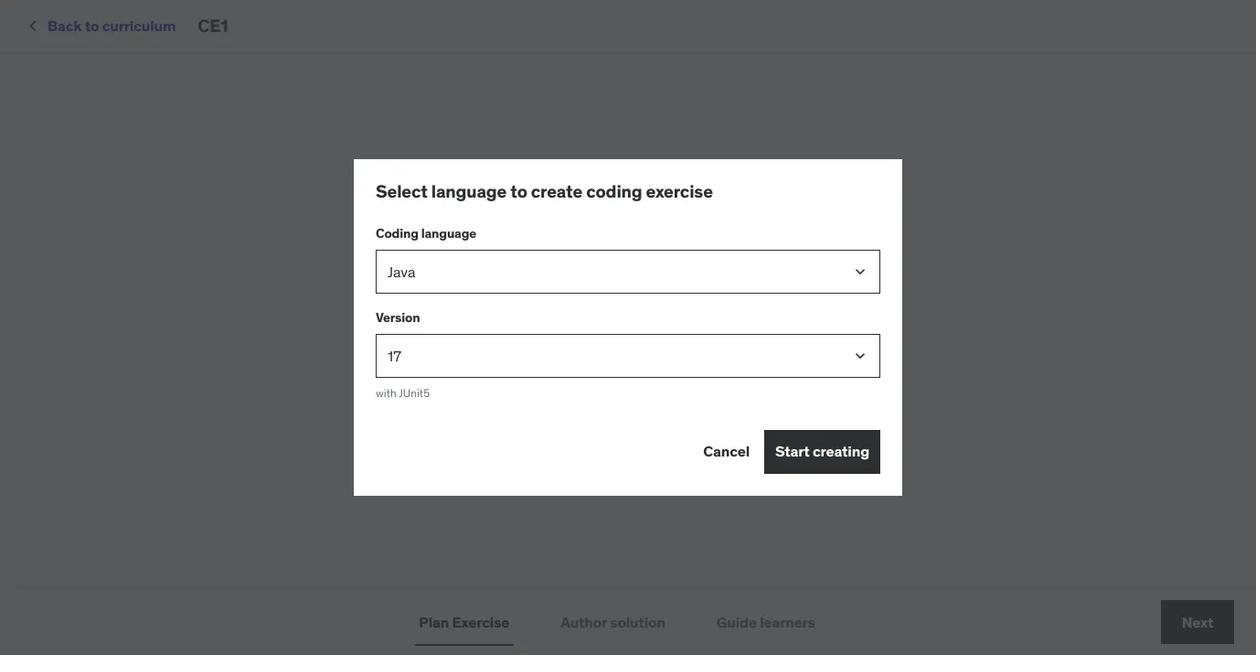 Task type: vqa. For each thing, say whether or not it's contained in the screenshot.
Plan
yes



Task type: locate. For each thing, give the bounding box(es) containing it.
author solution button
[[557, 600, 670, 644]]

plan exercise
[[419, 612, 510, 631]]

coding
[[587, 180, 643, 202]]

language
[[432, 180, 507, 202], [422, 225, 477, 241]]

language up coding language
[[432, 180, 507, 202]]

plan
[[419, 612, 449, 631]]

coding
[[376, 225, 419, 241]]

select language to create coding exercise dialog
[[354, 159, 903, 496]]

guide learners
[[717, 612, 816, 631]]

0 horizontal spatial to
[[85, 16, 99, 35]]

language right coding
[[422, 225, 477, 241]]

cancel button
[[704, 430, 750, 474]]

coding language
[[376, 225, 477, 241]]

1 vertical spatial to
[[511, 180, 528, 202]]

back
[[48, 16, 82, 35]]

0 vertical spatial language
[[432, 180, 507, 202]]

with junit5
[[376, 386, 430, 400]]

1 vertical spatial language
[[422, 225, 477, 241]]

back to curriculum link
[[22, 11, 176, 42]]

to right back
[[85, 16, 99, 35]]

guide
[[717, 612, 757, 631]]

curriculum
[[102, 16, 176, 35]]

back to curriculum
[[48, 16, 176, 35]]

language for coding
[[422, 225, 477, 241]]

language for select
[[432, 180, 507, 202]]

exercise
[[646, 180, 713, 202]]

learners
[[760, 612, 816, 631]]

junit5
[[399, 386, 430, 400]]

to
[[85, 16, 99, 35], [511, 180, 528, 202]]

version
[[376, 309, 420, 325]]

select language to create coding exercise
[[376, 180, 713, 202]]

author
[[561, 612, 607, 631]]

with
[[376, 386, 397, 400]]

to left create
[[511, 180, 528, 202]]

1 horizontal spatial to
[[511, 180, 528, 202]]

creating
[[813, 442, 870, 461]]

cancel
[[704, 442, 750, 461]]

next button
[[1162, 600, 1235, 644]]



Task type: describe. For each thing, give the bounding box(es) containing it.
next
[[1183, 612, 1214, 631]]

ce1
[[198, 15, 228, 37]]

plan exercise button
[[415, 600, 513, 644]]

solution
[[610, 612, 666, 631]]

start creating
[[776, 442, 870, 461]]

author solution
[[561, 612, 666, 631]]

medium image
[[22, 15, 44, 37]]

guide learners button
[[713, 600, 820, 644]]

plan exercise tab panel
[[415, 646, 841, 655]]

select
[[376, 180, 428, 202]]

to inside dialog
[[511, 180, 528, 202]]

exercise
[[452, 612, 510, 631]]

start creating button
[[765, 430, 881, 474]]

create
[[531, 180, 583, 202]]

start
[[776, 442, 810, 461]]

0 vertical spatial to
[[85, 16, 99, 35]]



